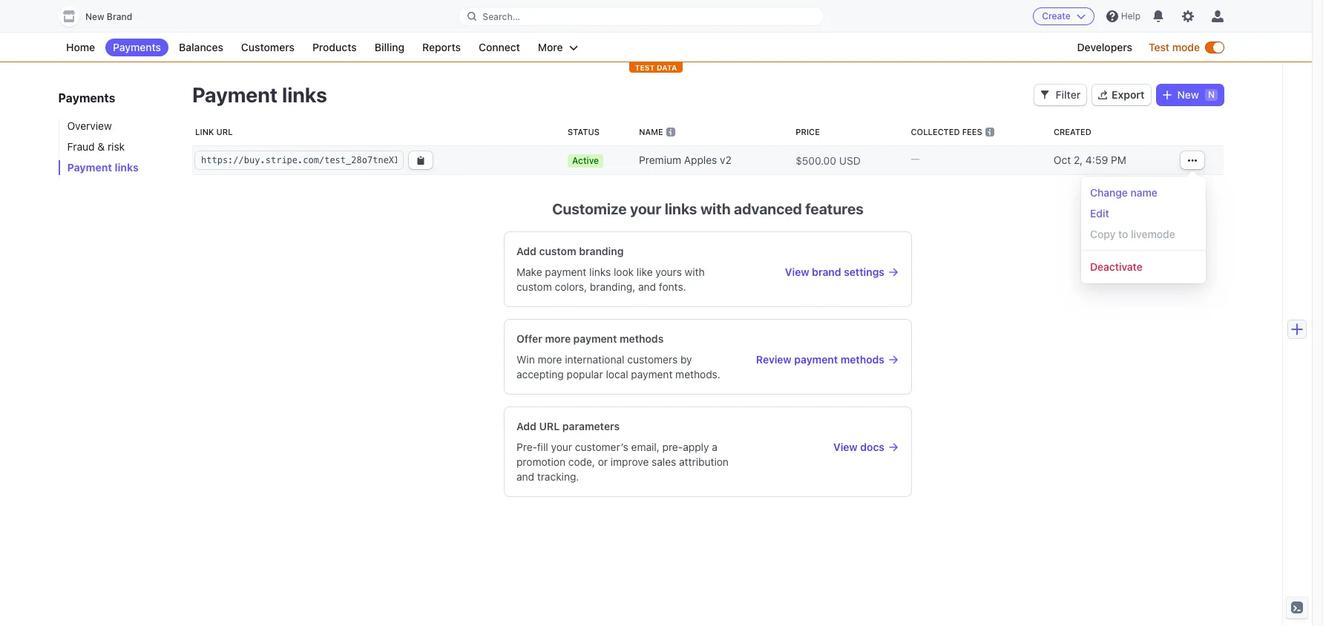 Task type: vqa. For each thing, say whether or not it's contained in the screenshot.


Task type: locate. For each thing, give the bounding box(es) containing it.
payment links inside "link"
[[68, 161, 139, 174]]

more for payment
[[545, 333, 571, 345]]

1 vertical spatial and
[[517, 471, 535, 483]]

pre-fill your customer's email, pre-apply a promotion code, or improve sales attribution and tracking.
[[517, 441, 729, 483]]

payment links down the customers link in the left of the page
[[192, 82, 327, 107]]

1 vertical spatial payment links
[[68, 161, 139, 174]]

1 vertical spatial more
[[538, 353, 562, 366]]

2,
[[1074, 154, 1083, 166]]

methods.
[[676, 368, 721, 381]]

links down fraud & risk link
[[115, 161, 139, 174]]

your right fill
[[551, 441, 572, 454]]

payment down customers
[[631, 368, 673, 381]]

v2
[[720, 154, 732, 166]]

0 vertical spatial more
[[545, 333, 571, 345]]

export button
[[1093, 85, 1151, 105]]

deactivate button
[[1085, 257, 1204, 278]]

0 horizontal spatial payment links
[[68, 161, 139, 174]]

0 horizontal spatial and
[[517, 471, 535, 483]]

payment inside "link"
[[795, 353, 838, 366]]

tracking.
[[537, 471, 579, 483]]

new left 'brand'
[[85, 11, 104, 22]]

pre-
[[663, 441, 683, 454]]

with right yours
[[685, 266, 705, 278]]

payment up link url
[[192, 82, 278, 107]]

premium apples v2
[[639, 154, 732, 166]]

more up accepting
[[538, 353, 562, 366]]

view left "docs"
[[834, 441, 858, 454]]

view docs link
[[754, 440, 900, 455]]

links
[[282, 82, 327, 107], [115, 161, 139, 174], [665, 200, 697, 218], [590, 266, 611, 278]]

new for new
[[1178, 88, 1200, 101]]

branding,
[[590, 281, 636, 293]]

change name button
[[1085, 183, 1204, 203]]

1 horizontal spatial svg image
[[1041, 91, 1050, 100]]

link
[[195, 127, 214, 137]]

1 vertical spatial payment
[[68, 161, 113, 174]]

add for add custom branding
[[517, 245, 537, 258]]

view for view brand settings
[[785, 266, 810, 278]]

1 vertical spatial add
[[517, 420, 537, 433]]

payment links down & at left
[[68, 161, 139, 174]]

add
[[517, 245, 537, 258], [517, 420, 537, 433]]

Search… search field
[[459, 7, 824, 26]]

1 horizontal spatial view
[[834, 441, 858, 454]]

view for view docs
[[834, 441, 858, 454]]

name
[[1131, 186, 1158, 199]]

links up branding,
[[590, 266, 611, 278]]

review payment methods
[[756, 353, 885, 366]]

your
[[630, 200, 662, 218], [551, 441, 572, 454]]

0 vertical spatial payment
[[192, 82, 278, 107]]

svg image
[[1189, 156, 1198, 165]]

your down premium
[[630, 200, 662, 218]]

usd
[[840, 154, 861, 167]]

add for add url parameters
[[517, 420, 537, 433]]

new
[[85, 11, 104, 22], [1178, 88, 1200, 101]]

Search… text field
[[459, 7, 824, 26]]

payments down 'brand'
[[113, 41, 161, 53]]

1 horizontal spatial url
[[539, 420, 560, 433]]

help button
[[1101, 4, 1147, 28]]

0 vertical spatial with
[[701, 200, 731, 218]]

fraud & risk
[[68, 140, 125, 153]]

0 vertical spatial and
[[639, 281, 656, 293]]

promotion
[[517, 456, 566, 468]]

0 vertical spatial methods
[[620, 333, 664, 345]]

connect link
[[471, 39, 528, 56]]

payment links
[[192, 82, 327, 107], [68, 161, 139, 174]]

None text field
[[195, 151, 403, 169]]

popular
[[567, 368, 603, 381]]

payment down "fraud & risk"
[[68, 161, 113, 174]]

brand
[[107, 11, 132, 22]]

$500.00 usd
[[796, 154, 861, 167]]

1 vertical spatial view
[[834, 441, 858, 454]]

change name
[[1091, 186, 1158, 199]]

data
[[657, 63, 677, 72]]

0 horizontal spatial view
[[785, 266, 810, 278]]

oct 2, 4:59 pm link
[[1048, 147, 1175, 174]]

test mode
[[1149, 41, 1201, 53]]

advanced
[[734, 200, 803, 218]]

test data
[[635, 63, 677, 72]]

1 horizontal spatial methods
[[841, 353, 885, 366]]

and down promotion
[[517, 471, 535, 483]]

oct
[[1054, 154, 1072, 166]]

payment
[[545, 266, 587, 278], [574, 333, 617, 345], [795, 353, 838, 366], [631, 368, 673, 381]]

edit
[[1091, 207, 1110, 220]]

1 horizontal spatial new
[[1178, 88, 1200, 101]]

add url parameters
[[517, 420, 620, 433]]

1 vertical spatial with
[[685, 266, 705, 278]]

0 horizontal spatial methods
[[620, 333, 664, 345]]

more right offer
[[545, 333, 571, 345]]

custom up make
[[539, 245, 577, 258]]

0 vertical spatial add
[[517, 245, 537, 258]]

billing
[[375, 41, 405, 53]]

with down premium apples v2 link
[[701, 200, 731, 218]]

customer's
[[575, 441, 629, 454]]

1 vertical spatial custom
[[517, 281, 552, 293]]

0 horizontal spatial url
[[216, 127, 233, 137]]

export
[[1112, 88, 1145, 101]]

fill
[[537, 441, 548, 454]]

0 vertical spatial view
[[785, 266, 810, 278]]

and down like
[[639, 281, 656, 293]]

new inside 'button'
[[85, 11, 104, 22]]

payment inside make payment links look like yours with custom colors, branding, and fonts.
[[545, 266, 587, 278]]

offer
[[517, 333, 543, 345]]

like
[[637, 266, 653, 278]]

test
[[1149, 41, 1170, 53]]

fraud & risk link
[[59, 140, 177, 154]]

0 horizontal spatial your
[[551, 441, 572, 454]]

view
[[785, 266, 810, 278], [834, 441, 858, 454]]

0 vertical spatial new
[[85, 11, 104, 22]]

custom down make
[[517, 281, 552, 293]]

balances
[[179, 41, 223, 53]]

improve
[[611, 456, 649, 468]]

payment inside win more international customers by accepting popular local payment methods.
[[631, 368, 673, 381]]

billing link
[[367, 39, 412, 56]]

pre-
[[517, 441, 537, 454]]

win more international customers by accepting popular local payment methods.
[[517, 353, 721, 381]]

collected fees
[[911, 127, 983, 137]]

more inside win more international customers by accepting popular local payment methods.
[[538, 353, 562, 366]]

0 horizontal spatial new
[[85, 11, 104, 22]]

1 vertical spatial url
[[539, 420, 560, 433]]

new brand
[[85, 11, 132, 22]]

add custom branding
[[517, 245, 624, 258]]

svg image
[[1041, 91, 1050, 100], [1163, 91, 1172, 100], [417, 156, 425, 165]]

url right link
[[216, 127, 233, 137]]

status
[[568, 127, 600, 137]]

payments up overview
[[59, 91, 116, 105]]

new for new brand
[[85, 11, 104, 22]]

payment inside "link"
[[68, 161, 113, 174]]

0 horizontal spatial payment
[[68, 161, 113, 174]]

0 vertical spatial payment links
[[192, 82, 327, 107]]

apply
[[683, 441, 709, 454]]

0 vertical spatial url
[[216, 127, 233, 137]]

1 horizontal spatial and
[[639, 281, 656, 293]]

payment up colors,
[[545, 266, 587, 278]]

add up pre-
[[517, 420, 537, 433]]

methods inside "link"
[[841, 353, 885, 366]]

fonts.
[[659, 281, 687, 293]]

more
[[545, 333, 571, 345], [538, 353, 562, 366]]

2 add from the top
[[517, 420, 537, 433]]

fees
[[963, 127, 983, 137]]

offer more payment methods
[[517, 333, 664, 345]]

your inside pre-fill your customer's email, pre-apply a promotion code, or improve sales attribution and tracking.
[[551, 441, 572, 454]]

connect
[[479, 41, 520, 53]]

payment right review
[[795, 353, 838, 366]]

url up fill
[[539, 420, 560, 433]]

1 add from the top
[[517, 245, 537, 258]]

1 vertical spatial new
[[1178, 88, 1200, 101]]

1 horizontal spatial your
[[630, 200, 662, 218]]

view left brand
[[785, 266, 810, 278]]

make
[[517, 266, 542, 278]]

more for international
[[538, 353, 562, 366]]

custom
[[539, 245, 577, 258], [517, 281, 552, 293]]

new left n
[[1178, 88, 1200, 101]]

1 vertical spatial methods
[[841, 353, 885, 366]]

overview
[[68, 120, 112, 132]]

add up make
[[517, 245, 537, 258]]

1 vertical spatial your
[[551, 441, 572, 454]]

0 vertical spatial your
[[630, 200, 662, 218]]

url
[[216, 127, 233, 137], [539, 420, 560, 433]]

products
[[313, 41, 357, 53]]

create
[[1043, 10, 1071, 22]]

and inside pre-fill your customer's email, pre-apply a promotion code, or improve sales attribution and tracking.
[[517, 471, 535, 483]]

premium apples v2 link
[[633, 147, 790, 174]]

payment up international
[[574, 333, 617, 345]]

link url
[[195, 127, 233, 137]]



Task type: describe. For each thing, give the bounding box(es) containing it.
international
[[565, 353, 625, 366]]

collected
[[911, 127, 960, 137]]

new brand button
[[59, 6, 147, 27]]

payment links link
[[59, 160, 177, 175]]

1 horizontal spatial payment
[[192, 82, 278, 107]]

mode
[[1173, 41, 1201, 53]]

parameters
[[563, 420, 620, 433]]

&
[[98, 140, 105, 153]]

docs
[[861, 441, 885, 454]]

developers
[[1078, 41, 1133, 53]]

view brand settings link
[[754, 265, 900, 280]]

review payment methods link
[[754, 353, 900, 368]]

2 horizontal spatial svg image
[[1163, 91, 1172, 100]]

custom inside make payment links look like yours with custom colors, branding, and fonts.
[[517, 281, 552, 293]]

email,
[[632, 441, 660, 454]]

filter
[[1056, 88, 1081, 101]]

—
[[911, 152, 920, 165]]

a
[[712, 441, 718, 454]]

links down premium apples v2
[[665, 200, 697, 218]]

search…
[[483, 11, 520, 22]]

name
[[639, 127, 664, 137]]

home link
[[59, 39, 103, 56]]

payments link
[[105, 39, 169, 56]]

by
[[681, 353, 692, 366]]

settings
[[844, 266, 885, 278]]

fraud
[[68, 140, 95, 153]]

with inside make payment links look like yours with custom colors, branding, and fonts.
[[685, 266, 705, 278]]

svg image inside filter popup button
[[1041, 91, 1050, 100]]

price
[[796, 127, 820, 137]]

customers link
[[234, 39, 302, 56]]

url for link
[[216, 127, 233, 137]]

created
[[1054, 127, 1092, 137]]

active
[[572, 155, 599, 166]]

links inside make payment links look like yours with custom colors, branding, and fonts.
[[590, 266, 611, 278]]

— link
[[905, 146, 1048, 175]]

1 horizontal spatial payment links
[[192, 82, 327, 107]]

win
[[517, 353, 535, 366]]

risk
[[108, 140, 125, 153]]

customize your links with advanced features
[[552, 200, 864, 218]]

reports link
[[415, 39, 468, 56]]

colors,
[[555, 281, 587, 293]]

customize
[[552, 200, 627, 218]]

4:59
[[1086, 154, 1109, 166]]

view brand settings
[[785, 266, 885, 278]]

customers
[[241, 41, 295, 53]]

home
[[66, 41, 95, 53]]

create button
[[1034, 7, 1095, 25]]

$500.00
[[796, 154, 837, 167]]

n
[[1209, 89, 1215, 100]]

0 horizontal spatial svg image
[[417, 156, 425, 165]]

links down the products link
[[282, 82, 327, 107]]

edit link
[[1085, 203, 1204, 224]]

customers
[[628, 353, 678, 366]]

review
[[756, 353, 792, 366]]

0 vertical spatial custom
[[539, 245, 577, 258]]

premium
[[639, 154, 682, 166]]

and inside make payment links look like yours with custom colors, branding, and fonts.
[[639, 281, 656, 293]]

balances link
[[172, 39, 231, 56]]

attribution
[[679, 456, 729, 468]]

filter button
[[1035, 85, 1087, 105]]

or
[[598, 456, 608, 468]]

links inside "link"
[[115, 161, 139, 174]]

yours
[[656, 266, 682, 278]]

pm
[[1112, 154, 1127, 166]]

url for add
[[539, 420, 560, 433]]

1 vertical spatial payments
[[59, 91, 116, 105]]

test
[[635, 63, 655, 72]]

look
[[614, 266, 634, 278]]

active link
[[562, 147, 633, 174]]

code,
[[569, 456, 595, 468]]

make payment links look like yours with custom colors, branding, and fonts.
[[517, 266, 705, 293]]

help
[[1122, 10, 1141, 22]]

accepting
[[517, 368, 564, 381]]

more
[[538, 41, 563, 53]]

view docs
[[834, 441, 885, 454]]

apples
[[684, 154, 717, 166]]

products link
[[305, 39, 364, 56]]

0 vertical spatial payments
[[113, 41, 161, 53]]

branding
[[579, 245, 624, 258]]

more button
[[531, 39, 586, 56]]

oct 2, 4:59 pm
[[1054, 154, 1127, 166]]

local
[[606, 368, 629, 381]]

sales
[[652, 456, 677, 468]]

developers link
[[1070, 39, 1140, 56]]

change
[[1091, 186, 1128, 199]]



